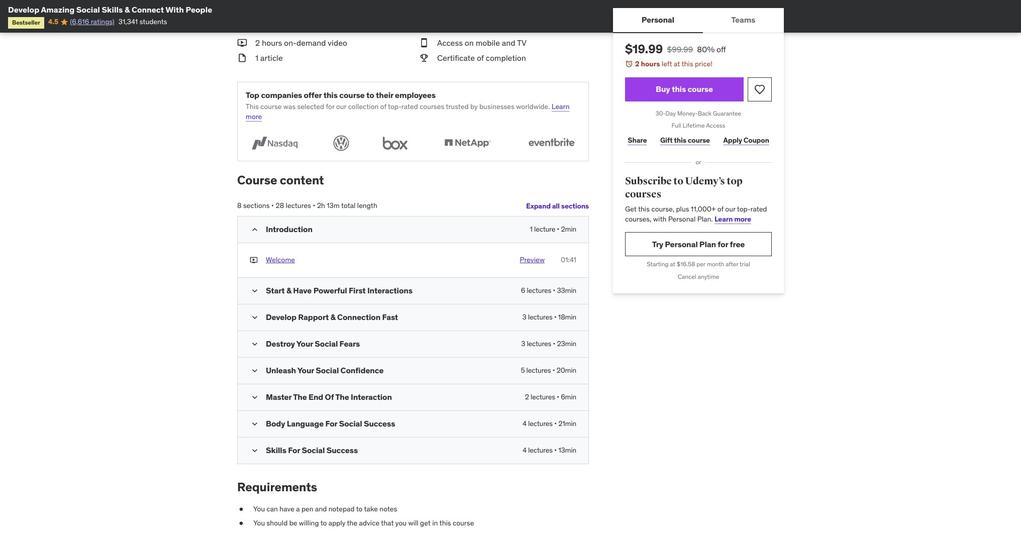 Task type: locate. For each thing, give the bounding box(es) containing it.
have
[[293, 285, 312, 295]]

for
[[326, 102, 335, 111], [718, 239, 728, 249]]

1 horizontal spatial and
[[502, 38, 515, 48]]

31,341 students
[[119, 17, 167, 26]]

of right the 11,000+
[[718, 205, 724, 214]]

2 4 from the top
[[523, 446, 527, 455]]

skills for social success
[[266, 445, 358, 455]]

or
[[696, 158, 701, 166]]

skills up ratings) at the top of the page
[[102, 5, 123, 15]]

your right destroy
[[296, 339, 313, 349]]

xsmall image
[[250, 255, 258, 265], [237, 505, 245, 515], [237, 519, 245, 529]]

small image left start
[[250, 286, 260, 296]]

4
[[523, 419, 527, 428], [523, 446, 527, 455]]

1 horizontal spatial 1
[[530, 225, 533, 234]]

4 up 4 lectures • 13min on the right bottom of the page
[[523, 419, 527, 428]]

0 vertical spatial you
[[253, 505, 265, 514]]

your
[[296, 339, 313, 349], [297, 365, 314, 375]]

connect
[[132, 5, 164, 15]]

2 horizontal spatial &
[[331, 312, 336, 322]]

2 sections from the left
[[561, 201, 589, 210]]

develop
[[8, 5, 39, 15], [266, 312, 296, 322]]

this right buy
[[672, 84, 686, 94]]

& up 31,341
[[125, 5, 130, 15]]

lectures right 6
[[527, 286, 551, 295]]

33min
[[557, 286, 576, 295]]

1 vertical spatial &
[[286, 285, 291, 295]]

social down language
[[302, 445, 325, 455]]

1 vertical spatial learn more link
[[715, 215, 751, 224]]

1 vertical spatial and
[[315, 505, 327, 514]]

0 horizontal spatial success
[[327, 445, 358, 455]]

learn more link for subscribe to udemy's top courses
[[715, 215, 751, 224]]

0 vertical spatial access
[[437, 38, 463, 48]]

social for destroy
[[315, 339, 338, 349]]

of down their on the top left of page
[[380, 102, 386, 111]]

sections right '8'
[[243, 201, 270, 210]]

powerful
[[313, 285, 347, 295]]

1 vertical spatial you
[[253, 519, 265, 528]]

trusted
[[446, 102, 469, 111]]

1 horizontal spatial learn more link
[[715, 215, 751, 224]]

get
[[625, 205, 637, 214]]

personal inside get this course, plus 11,000+ of our top-rated courses, with personal plan.
[[668, 215, 696, 224]]

learn more up free
[[715, 215, 751, 224]]

start & have powerful first interactions
[[266, 285, 413, 295]]

your for destroy
[[296, 339, 313, 349]]

2 you from the top
[[253, 519, 265, 528]]

and left tv
[[502, 38, 515, 48]]

1 vertical spatial 1
[[530, 225, 533, 234]]

small image for introduction
[[250, 225, 260, 235]]

for right language
[[325, 418, 337, 429]]

2 vertical spatial personal
[[665, 239, 698, 249]]

1 vertical spatial rated
[[751, 205, 767, 214]]

0 vertical spatial learn
[[552, 102, 570, 111]]

3 down 6
[[522, 312, 526, 321]]

apply
[[723, 136, 742, 145]]

1 vertical spatial 4
[[523, 446, 527, 455]]

starting at $16.58 per month after trial cancel anytime
[[647, 261, 750, 281]]

xsmall image left should
[[237, 519, 245, 529]]

1 vertical spatial more
[[734, 215, 751, 224]]

3 for destroy your social fears
[[521, 339, 525, 348]]

personal button
[[613, 8, 703, 32]]

2 vertical spatial xsmall image
[[237, 519, 245, 529]]

skills down body
[[266, 445, 286, 455]]

(6,616
[[70, 17, 89, 26]]

businesses
[[479, 102, 515, 111]]

social down interaction
[[339, 418, 362, 429]]

0 vertical spatial for
[[326, 102, 335, 111]]

access on mobile and tv
[[437, 38, 527, 48]]

worldwide.
[[516, 102, 550, 111]]

1 horizontal spatial develop
[[266, 312, 296, 322]]

welcome
[[266, 255, 295, 264]]

our down 'top companies offer this course to their employees'
[[336, 102, 346, 111]]

develop rapport & connection fast
[[266, 312, 398, 322]]

small image for unleash your  social confidence
[[250, 366, 260, 376]]

0 vertical spatial 1
[[255, 53, 258, 63]]

1 4 from the top
[[523, 419, 527, 428]]

buy this course
[[656, 84, 713, 94]]

personal down the plus
[[668, 215, 696, 224]]

1 horizontal spatial &
[[286, 285, 291, 295]]

with
[[653, 215, 667, 224]]

advice
[[359, 519, 379, 528]]

0 horizontal spatial learn
[[552, 102, 570, 111]]

0 horizontal spatial sections
[[243, 201, 270, 210]]

6min
[[561, 392, 576, 401]]

this inside button
[[672, 84, 686, 94]]

plus
[[676, 205, 689, 214]]

1 horizontal spatial skills
[[266, 445, 286, 455]]

to left udemy's
[[674, 175, 683, 187]]

at inside "starting at $16.58 per month after trial cancel anytime"
[[670, 261, 675, 268]]

2 horizontal spatial of
[[718, 205, 724, 214]]

skills
[[102, 5, 123, 15], [266, 445, 286, 455]]

5
[[521, 366, 525, 375]]

course inside button
[[688, 84, 713, 94]]

0 vertical spatial develop
[[8, 5, 39, 15]]

2 lectures • 6min
[[525, 392, 576, 401]]

0 horizontal spatial courses
[[420, 102, 444, 111]]

the left end
[[293, 392, 307, 402]]

0 horizontal spatial skills
[[102, 5, 123, 15]]

top- inside get this course, plus 11,000+ of our top-rated courses, with personal plan.
[[737, 205, 751, 214]]

for down language
[[288, 445, 300, 455]]

this
[[246, 102, 259, 111]]

0 vertical spatial personal
[[642, 15, 674, 25]]

lectures left 6min
[[531, 392, 555, 401]]

hours for on-
[[262, 38, 282, 48]]

success down interaction
[[364, 418, 395, 429]]

lectures left 23min
[[527, 339, 551, 348]]

• left 18min
[[554, 312, 557, 321]]

learn more down the employees
[[246, 102, 570, 121]]

1 you from the top
[[253, 505, 265, 514]]

small image left destroy
[[250, 339, 260, 349]]

0 vertical spatial at
[[674, 59, 680, 68]]

to inside subscribe to udemy's top courses
[[674, 175, 683, 187]]

21min
[[558, 419, 576, 428]]

2 for 2 hours on-demand video
[[255, 38, 260, 48]]

more inside learn more
[[246, 112, 262, 121]]

social left the fears
[[315, 339, 338, 349]]

1 vertical spatial develop
[[266, 312, 296, 322]]

• left the 21min
[[554, 419, 557, 428]]

0 horizontal spatial more
[[246, 112, 262, 121]]

1 left "article"
[[255, 53, 258, 63]]

1 horizontal spatial success
[[364, 418, 395, 429]]

1 the from the left
[[293, 392, 307, 402]]

our right the 11,000+
[[725, 205, 736, 214]]

small image left the unleash
[[250, 366, 260, 376]]

learn more for top companies offer this course to their employees
[[246, 102, 570, 121]]

courses down the employees
[[420, 102, 444, 111]]

plan
[[699, 239, 716, 249]]

companies
[[261, 90, 302, 100]]

for left free
[[718, 239, 728, 249]]

2 for 2 lectures • 6min
[[525, 392, 529, 401]]

this up courses,
[[638, 205, 650, 214]]

sections inside expand all sections dropdown button
[[561, 201, 589, 210]]

1 vertical spatial personal
[[668, 215, 696, 224]]

2 vertical spatial of
[[718, 205, 724, 214]]

lectures for unleash your  social confidence
[[526, 366, 551, 375]]

develop for develop rapport & connection fast
[[266, 312, 296, 322]]

back
[[698, 109, 712, 117]]

0 vertical spatial learn more link
[[246, 102, 570, 121]]

1 horizontal spatial of
[[477, 53, 484, 63]]

social for skills
[[302, 445, 325, 455]]

0 horizontal spatial the
[[293, 392, 307, 402]]

hours up "article"
[[262, 38, 282, 48]]

lectures for master the end of the interaction
[[531, 392, 555, 401]]

unleash
[[266, 365, 296, 375]]

of
[[325, 392, 334, 402]]

courses down subscribe
[[625, 188, 661, 200]]

1 left lecture
[[530, 225, 533, 234]]

0 vertical spatial more
[[246, 112, 262, 121]]

a
[[296, 505, 300, 514]]

1 horizontal spatial access
[[706, 122, 725, 129]]

• for start & have powerful first interactions
[[553, 286, 556, 295]]

share button
[[625, 130, 650, 150]]

1 sections from the left
[[243, 201, 270, 210]]

3
[[522, 312, 526, 321], [521, 339, 525, 348]]

small image for skills for social success
[[250, 446, 260, 456]]

personal inside button
[[642, 15, 674, 25]]

1 for 1 article
[[255, 53, 258, 63]]

lectures left 18min
[[528, 312, 553, 321]]

• left 2min in the top right of the page
[[557, 225, 560, 234]]

2 horizontal spatial 2
[[635, 59, 639, 68]]

1 horizontal spatial 2
[[525, 392, 529, 401]]

1 horizontal spatial sections
[[561, 201, 589, 210]]

trial
[[740, 261, 750, 268]]

course up back
[[688, 84, 713, 94]]

2
[[255, 38, 260, 48], [635, 59, 639, 68], [525, 392, 529, 401]]

1 horizontal spatial courses
[[625, 188, 661, 200]]

0 vertical spatial courses
[[420, 102, 444, 111]]

2 vertical spatial 2
[[525, 392, 529, 401]]

tab list
[[613, 8, 784, 33]]

• left 23min
[[553, 339, 556, 348]]

0 horizontal spatial rated
[[401, 102, 418, 111]]

xsmall image left can on the bottom left of page
[[237, 505, 245, 515]]

success
[[364, 418, 395, 429], [327, 445, 358, 455]]

4 lectures • 21min
[[523, 419, 576, 428]]

lectures for develop rapport & connection fast
[[528, 312, 553, 321]]

0 vertical spatial 2
[[255, 38, 260, 48]]

1 vertical spatial top-
[[737, 205, 751, 214]]

1 vertical spatial our
[[725, 205, 736, 214]]

personal up $16.58 at the right top of the page
[[665, 239, 698, 249]]

pen
[[302, 505, 313, 514]]

1 vertical spatial learn
[[715, 215, 733, 224]]

18min
[[558, 312, 576, 321]]

cancel
[[678, 273, 696, 281]]

small image
[[419, 37, 429, 48], [419, 53, 429, 64], [250, 225, 260, 235], [250, 286, 260, 296], [250, 339, 260, 349], [250, 366, 260, 376], [250, 419, 260, 429], [250, 446, 260, 456]]

top- down their on the top left of page
[[388, 102, 401, 111]]

6 lectures • 33min
[[521, 286, 576, 295]]

social up master the end of the interaction
[[316, 365, 339, 375]]

learn right worldwide. on the right of the page
[[552, 102, 570, 111]]

• left the 20min at the right of the page
[[553, 366, 555, 375]]

master the end of the interaction
[[266, 392, 392, 402]]

apply
[[329, 519, 346, 528]]

0 vertical spatial 4
[[523, 419, 527, 428]]

and right pen
[[315, 505, 327, 514]]

8 sections • 28 lectures • 2h 13m total length
[[237, 201, 377, 210]]

rated
[[401, 102, 418, 111], [751, 205, 767, 214]]

develop up destroy
[[266, 312, 296, 322]]

1 vertical spatial 3
[[521, 339, 525, 348]]

you can have a pen and notepad to take notes
[[253, 505, 397, 514]]

• left "33min" at the bottom of page
[[553, 286, 556, 295]]

at
[[674, 59, 680, 68], [670, 261, 675, 268]]

small image left certificate
[[419, 53, 429, 64]]

you left should
[[253, 519, 265, 528]]

master
[[266, 392, 292, 402]]

top- down "top"
[[737, 205, 751, 214]]

1 horizontal spatial rated
[[751, 205, 767, 214]]

small image left body
[[250, 419, 260, 429]]

0 horizontal spatial top-
[[388, 102, 401, 111]]

learn more link down the employees
[[246, 102, 570, 121]]

& right rapport on the left of the page
[[331, 312, 336, 322]]

1 vertical spatial your
[[297, 365, 314, 375]]

• left 13min
[[554, 446, 557, 455]]

1 vertical spatial 2
[[635, 59, 639, 68]]

completion
[[486, 53, 526, 63]]

• for unleash your  social confidence
[[553, 366, 555, 375]]

and
[[502, 38, 515, 48], [315, 505, 327, 514]]

0 vertical spatial hours
[[262, 38, 282, 48]]

5 lectures • 20min
[[521, 366, 576, 375]]

xsmall image for you should be willing to apply the advice that you will get in this course
[[237, 519, 245, 529]]

your right the unleash
[[297, 365, 314, 375]]

the
[[293, 392, 307, 402], [335, 392, 349, 402]]

small image for body language for social success
[[250, 419, 260, 429]]

3 up 5 on the right bottom of the page
[[521, 339, 525, 348]]

hours
[[262, 38, 282, 48], [641, 59, 660, 68]]

small image
[[237, 37, 247, 48], [237, 53, 247, 64], [250, 312, 260, 322], [250, 392, 260, 402]]

success down 'body language for social success'
[[327, 445, 358, 455]]

access down back
[[706, 122, 725, 129]]

0 vertical spatial 3
[[522, 312, 526, 321]]

apply coupon
[[723, 136, 769, 145]]

xsmall image for you can have a pen and notepad to take notes
[[237, 505, 245, 515]]

0 vertical spatial top-
[[388, 102, 401, 111]]

for down 'top companies offer this course to their employees'
[[326, 102, 335, 111]]

to
[[366, 90, 374, 100], [674, 175, 683, 187], [356, 505, 363, 514], [320, 519, 327, 528]]

0 horizontal spatial learn more
[[246, 102, 570, 121]]

hours down $19.99
[[641, 59, 660, 68]]

lectures left 13min
[[528, 446, 553, 455]]

0 vertical spatial rated
[[401, 102, 418, 111]]

course content
[[237, 173, 324, 188]]

language
[[287, 418, 324, 429]]

• for skills for social success
[[554, 446, 557, 455]]

0 horizontal spatial for
[[326, 102, 335, 111]]

lectures left the 21min
[[528, 419, 553, 428]]

0 horizontal spatial our
[[336, 102, 346, 111]]

•
[[271, 201, 274, 210], [313, 201, 315, 210], [557, 225, 560, 234], [553, 286, 556, 295], [554, 312, 557, 321], [553, 339, 556, 348], [553, 366, 555, 375], [557, 392, 559, 401], [554, 419, 557, 428], [554, 446, 557, 455]]

this right offer
[[323, 90, 338, 100]]

this right gift
[[674, 136, 686, 145]]

0 vertical spatial of
[[477, 53, 484, 63]]

4 for skills for social success
[[523, 446, 527, 455]]

small image left introduction
[[250, 225, 260, 235]]

0 horizontal spatial access
[[437, 38, 463, 48]]

learn more link for top companies offer this course to their employees
[[246, 102, 570, 121]]

1 vertical spatial at
[[670, 261, 675, 268]]

access up certificate
[[437, 38, 463, 48]]

1 vertical spatial xsmall image
[[237, 505, 245, 515]]

• for introduction
[[557, 225, 560, 234]]

0 vertical spatial your
[[296, 339, 313, 349]]

small image up requirements
[[250, 446, 260, 456]]

gift
[[660, 136, 673, 145]]

0 vertical spatial success
[[364, 418, 395, 429]]

2 for 2 hours left at this price!
[[635, 59, 639, 68]]

employees
[[395, 90, 436, 100]]

1 horizontal spatial learn more
[[715, 215, 751, 224]]

at left $16.58 at the right top of the page
[[670, 261, 675, 268]]

0 vertical spatial for
[[325, 418, 337, 429]]

learn for subscribe to udemy's top courses
[[715, 215, 733, 224]]

develop for develop amazing social skills & connect with people
[[8, 5, 39, 15]]

by
[[470, 102, 478, 111]]

of down access on mobile and tv
[[477, 53, 484, 63]]

1 vertical spatial hours
[[641, 59, 660, 68]]

0 horizontal spatial and
[[315, 505, 327, 514]]

willing
[[299, 519, 319, 528]]

lectures right 5 on the right bottom of the page
[[526, 366, 551, 375]]

article
[[260, 53, 283, 63]]

all
[[552, 201, 560, 210]]

0 vertical spatial learn more
[[246, 102, 570, 121]]

0 horizontal spatial 1
[[255, 53, 258, 63]]

try
[[652, 239, 663, 249]]

0 horizontal spatial learn more link
[[246, 102, 570, 121]]

per
[[697, 261, 706, 268]]

2 down 5 lectures • 20min
[[525, 392, 529, 401]]

1 vertical spatial skills
[[266, 445, 286, 455]]

develop up bestseller
[[8, 5, 39, 15]]

people
[[186, 5, 212, 15]]

more down this
[[246, 112, 262, 121]]

more up free
[[734, 215, 751, 224]]

2 right alarm icon
[[635, 59, 639, 68]]

& left have
[[286, 285, 291, 295]]

1 vertical spatial learn more
[[715, 215, 751, 224]]

1 vertical spatial courses
[[625, 188, 661, 200]]

1 horizontal spatial our
[[725, 205, 736, 214]]

0 vertical spatial and
[[502, 38, 515, 48]]

fast
[[382, 312, 398, 322]]

learn more link up free
[[715, 215, 751, 224]]

more for top companies offer this course to their employees
[[246, 112, 262, 121]]

xsmall image left welcome button on the top left
[[250, 255, 258, 265]]

0 horizontal spatial 2
[[255, 38, 260, 48]]

1 horizontal spatial learn
[[715, 215, 733, 224]]

1 vertical spatial access
[[706, 122, 725, 129]]

you left can on the bottom left of page
[[253, 505, 265, 514]]

0 horizontal spatial for
[[288, 445, 300, 455]]

should
[[267, 519, 288, 528]]

1 horizontal spatial top-
[[737, 205, 751, 214]]

personal up $19.99
[[642, 15, 674, 25]]

first
[[349, 285, 366, 295]]

0 horizontal spatial develop
[[8, 5, 39, 15]]

1 horizontal spatial for
[[718, 239, 728, 249]]

1 vertical spatial of
[[380, 102, 386, 111]]

0 vertical spatial our
[[336, 102, 346, 111]]

lectures for body language for social success
[[528, 419, 553, 428]]

expand all sections button
[[526, 196, 589, 216]]

4 down 4 lectures • 21min
[[523, 446, 527, 455]]

at right 'left'
[[674, 59, 680, 68]]

2 up '1 article' on the left top of the page
[[255, 38, 260, 48]]

• for master the end of the interaction
[[557, 392, 559, 401]]

1 horizontal spatial the
[[335, 392, 349, 402]]



Task type: describe. For each thing, give the bounding box(es) containing it.
develop amazing social skills & connect with people
[[8, 5, 212, 15]]

lectures for destroy your social fears
[[527, 339, 551, 348]]

will
[[408, 519, 419, 528]]

destroy
[[266, 339, 295, 349]]

lectures for skills for social success
[[528, 446, 553, 455]]

this right in
[[440, 519, 451, 528]]

80%
[[697, 44, 715, 54]]

of inside get this course, plus 11,000+ of our top-rated courses, with personal plan.
[[718, 205, 724, 214]]

2 vertical spatial &
[[331, 312, 336, 322]]

0 horizontal spatial of
[[380, 102, 386, 111]]

30-
[[656, 109, 666, 117]]

• for develop rapport & connection fast
[[554, 312, 557, 321]]

learn more for subscribe to udemy's top courses
[[715, 215, 751, 224]]

day
[[666, 109, 676, 117]]

on
[[465, 38, 474, 48]]

lectures for start & have powerful first interactions
[[527, 286, 551, 295]]

• for destroy your social fears
[[553, 339, 556, 348]]

$99.99
[[667, 44, 693, 54]]

netapp image
[[438, 134, 496, 153]]

was
[[283, 102, 296, 111]]

demand
[[297, 38, 326, 48]]

amazing
[[41, 5, 74, 15]]

this inside get this course, plus 11,000+ of our top-rated courses, with personal plan.
[[638, 205, 650, 214]]

start
[[266, 285, 285, 295]]

destroy your social fears
[[266, 339, 360, 349]]

tab list containing personal
[[613, 8, 784, 33]]

free
[[730, 239, 745, 249]]

udemy's
[[685, 175, 725, 187]]

to left apply at the left bottom
[[320, 519, 327, 528]]

connection
[[337, 312, 381, 322]]

alarm image
[[625, 60, 633, 68]]

you for you should be willing to apply the advice that you will get in this course
[[253, 519, 265, 528]]

$19.99
[[625, 41, 663, 57]]

their
[[376, 90, 393, 100]]

coupon
[[744, 136, 769, 145]]

rated inside get this course, plus 11,000+ of our top-rated courses, with personal plan.
[[751, 205, 767, 214]]

buy this course button
[[625, 77, 744, 101]]

23min
[[557, 339, 576, 348]]

small image left the on
[[419, 37, 429, 48]]

4.5
[[48, 17, 58, 26]]

31,341
[[119, 17, 138, 26]]

access inside the 30-day money-back guarantee full lifetime access
[[706, 122, 725, 129]]

learn for top companies offer this course to their employees
[[552, 102, 570, 111]]

to up collection
[[366, 90, 374, 100]]

video
[[328, 38, 347, 48]]

1 lecture • 2min
[[530, 225, 576, 234]]

tv
[[517, 38, 527, 48]]

6
[[521, 286, 525, 295]]

price!
[[695, 59, 713, 68]]

8
[[237, 201, 242, 210]]

1 vertical spatial success
[[327, 445, 358, 455]]

2min
[[561, 225, 576, 234]]

0 vertical spatial &
[[125, 5, 130, 15]]

certificate of completion
[[437, 53, 526, 63]]

course up collection
[[339, 90, 365, 100]]

money-
[[677, 109, 698, 117]]

body language for social success
[[266, 418, 395, 429]]

preview
[[520, 255, 545, 264]]

try personal plan for free
[[652, 239, 745, 249]]

expand all sections
[[526, 201, 589, 210]]

off
[[717, 44, 726, 54]]

content
[[280, 173, 324, 188]]

01:41
[[561, 255, 576, 264]]

your for unleash
[[297, 365, 314, 375]]

4 for body language for social success
[[523, 419, 527, 428]]

1 for 1 lecture • 2min
[[530, 225, 533, 234]]

expand
[[526, 201, 551, 210]]

interactions
[[367, 285, 413, 295]]

28
[[276, 201, 284, 210]]

left
[[662, 59, 672, 68]]

1 horizontal spatial for
[[325, 418, 337, 429]]

be
[[289, 519, 297, 528]]

more for subscribe to udemy's top courses
[[734, 215, 751, 224]]

1 vertical spatial for
[[288, 445, 300, 455]]

our inside get this course, plus 11,000+ of our top-rated courses, with personal plan.
[[725, 205, 736, 214]]

• left 2h 13m
[[313, 201, 315, 210]]

1 vertical spatial for
[[718, 239, 728, 249]]

2 the from the left
[[335, 392, 349, 402]]

students
[[140, 17, 167, 26]]

hours for left
[[641, 59, 660, 68]]

small image for start & have powerful first interactions
[[250, 286, 260, 296]]

social for unleash
[[316, 365, 339, 375]]

social up (6,616 ratings)
[[76, 5, 100, 15]]

teams
[[731, 15, 756, 25]]

0 vertical spatial skills
[[102, 5, 123, 15]]

13min
[[558, 446, 576, 455]]

4 lectures • 13min
[[523, 446, 576, 455]]

30-day money-back guarantee full lifetime access
[[656, 109, 741, 129]]

box image
[[378, 134, 412, 153]]

0 vertical spatial xsmall image
[[250, 255, 258, 265]]

gift this course
[[660, 136, 710, 145]]

wishlist image
[[754, 83, 766, 95]]

guarantee
[[713, 109, 741, 117]]

get this course, plus 11,000+ of our top-rated courses, with personal plan.
[[625, 205, 767, 224]]

anytime
[[698, 273, 719, 281]]

3 for develop rapport & connection fast
[[522, 312, 526, 321]]

plan.
[[697, 215, 713, 224]]

11,000+
[[691, 205, 716, 214]]

to left take at left
[[356, 505, 363, 514]]

course down lifetime
[[688, 136, 710, 145]]

course
[[237, 173, 277, 188]]

with
[[166, 5, 184, 15]]

lectures right 28
[[286, 201, 311, 210]]

after
[[726, 261, 738, 268]]

get
[[420, 519, 431, 528]]

nasdaq image
[[246, 134, 304, 153]]

ratings)
[[91, 17, 114, 26]]

on-
[[284, 38, 297, 48]]

subscribe to udemy's top courses
[[625, 175, 743, 200]]

small image for destroy your social fears
[[250, 339, 260, 349]]

notes
[[380, 505, 397, 514]]

body
[[266, 418, 285, 429]]

you for you can have a pen and notepad to take notes
[[253, 505, 265, 514]]

lecture
[[534, 225, 555, 234]]

this left price! at the top right
[[682, 59, 693, 68]]

volkswagen image
[[330, 134, 352, 153]]

2 hours left at this price!
[[635, 59, 713, 68]]

teams button
[[703, 8, 784, 32]]

course right in
[[453, 519, 474, 528]]

notepad
[[329, 505, 355, 514]]

course down companies
[[260, 102, 282, 111]]

rapport
[[298, 312, 329, 322]]

courses inside subscribe to udemy's top courses
[[625, 188, 661, 200]]

selected
[[297, 102, 324, 111]]

buy
[[656, 84, 670, 94]]

20min
[[557, 366, 576, 375]]

eventbrite image
[[523, 134, 580, 153]]

gift this course link
[[658, 130, 713, 150]]

• for body language for social success
[[554, 419, 557, 428]]

(6,616 ratings)
[[70, 17, 114, 26]]

• left 28
[[271, 201, 274, 210]]

you
[[395, 519, 407, 528]]

mobile
[[476, 38, 500, 48]]

share
[[628, 136, 647, 145]]



Task type: vqa. For each thing, say whether or not it's contained in the screenshot.
Personal button
yes



